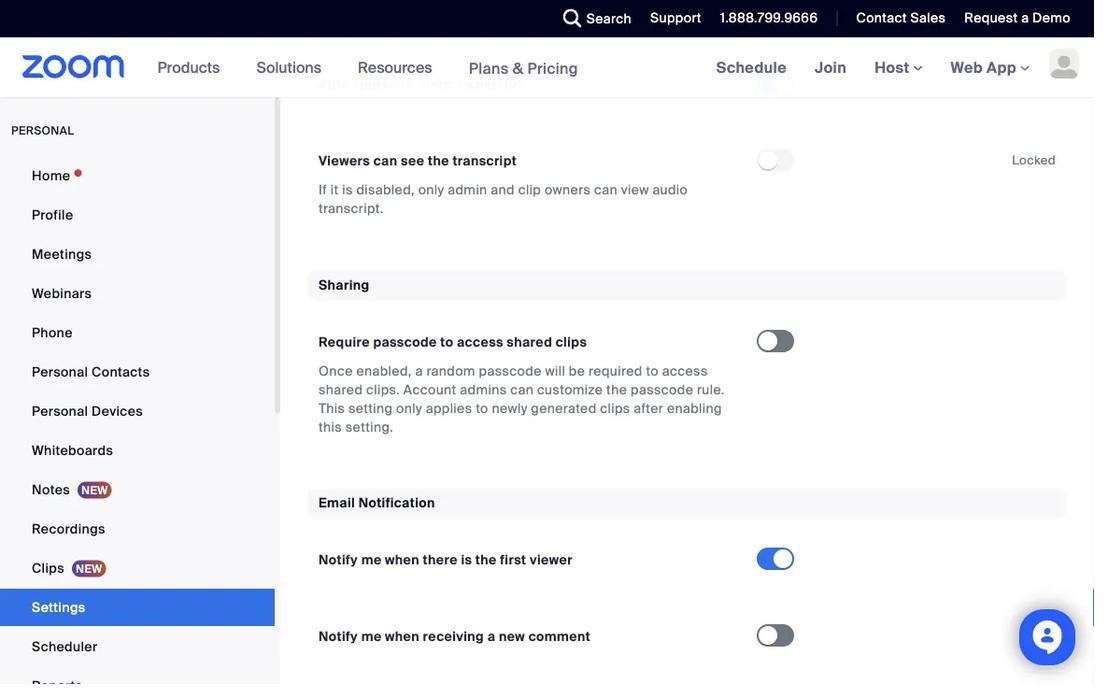 Task type: describe. For each thing, give the bounding box(es) containing it.
email notification
[[319, 494, 435, 511]]

whiteboards
[[32, 442, 113, 459]]

contacts
[[92, 363, 150, 380]]

plans & pricing
[[469, 58, 578, 78]]

clip
[[518, 181, 541, 198]]

customize
[[537, 381, 603, 398]]

0 horizontal spatial to
[[440, 333, 454, 350]]

host button
[[875, 57, 923, 77]]

host
[[875, 57, 914, 77]]

generate
[[356, 76, 415, 93]]

newly
[[492, 399, 528, 417]]

viewer
[[530, 551, 573, 568]]

see
[[401, 152, 425, 170]]

when for receiving
[[385, 628, 420, 645]]

notify for notify me when there is the first viewer
[[319, 551, 358, 568]]

0 horizontal spatial access
[[457, 333, 504, 350]]

sales
[[911, 9, 946, 27]]

a inside 'element'
[[488, 628, 496, 645]]

email notification element
[[307, 489, 1067, 684]]

be
[[569, 362, 585, 379]]

sharing
[[319, 276, 370, 293]]

is inside email notification 'element'
[[461, 551, 472, 568]]

account
[[403, 381, 457, 398]]

transcript.
[[319, 200, 384, 217]]

notify me when receiving a new comment
[[319, 628, 591, 645]]

is inside if it is disabled, only admin and clip owners can view audio transcript.
[[342, 181, 353, 198]]

search
[[587, 10, 632, 27]]

products button
[[158, 37, 228, 97]]

support
[[651, 9, 702, 27]]

whiteboards link
[[0, 432, 275, 469]]

0 horizontal spatial passcode
[[373, 333, 437, 350]]

&
[[513, 58, 524, 78]]

products
[[158, 57, 220, 77]]

1.888.799.9666
[[720, 9, 818, 27]]

auto-
[[319, 76, 356, 93]]

personal
[[11, 123, 74, 138]]

the inside once enabled, a random passcode will be required to access shared clips. account admins can customize the passcode rule. this setting only applies to newly generated clips after enabling this setting.
[[607, 381, 627, 398]]

viewers
[[319, 152, 370, 170]]

personal for personal contacts
[[32, 363, 88, 380]]

personal contacts
[[32, 363, 150, 380]]

resources
[[358, 57, 432, 77]]

notify me when there is the first viewer
[[319, 551, 573, 568]]

profile
[[32, 206, 73, 223]]

app
[[987, 57, 1017, 77]]

web app button
[[951, 57, 1030, 77]]

can inside once enabled, a random passcode will be required to access shared clips. account admins can customize the passcode rule. this setting only applies to newly generated clips after enabling this setting.
[[510, 381, 534, 398]]

phone link
[[0, 314, 275, 351]]

0 horizontal spatial the
[[428, 152, 449, 170]]

personal menu menu
[[0, 157, 275, 684]]

solutions button
[[256, 37, 330, 97]]

personal for personal devices
[[32, 402, 88, 420]]

contact sales
[[856, 9, 946, 27]]

view
[[621, 181, 649, 198]]

generated
[[531, 399, 597, 417]]

shared inside once enabled, a random passcode will be required to access shared clips. account admins can customize the passcode rule. this setting only applies to newly generated clips after enabling this setting.
[[319, 381, 363, 398]]

once
[[319, 362, 353, 379]]

owners
[[545, 181, 591, 198]]

0 horizontal spatial audio
[[418, 76, 455, 93]]

product information navigation
[[144, 37, 592, 99]]

request
[[965, 9, 1018, 27]]

first
[[500, 551, 527, 568]]

settings
[[32, 599, 86, 616]]

2 vertical spatial to
[[476, 399, 489, 417]]

meetings
[[32, 245, 92, 263]]

pricing
[[528, 58, 578, 78]]

2 horizontal spatial to
[[646, 362, 659, 379]]

search button
[[549, 0, 636, 37]]

it
[[331, 181, 339, 198]]

rule.
[[697, 381, 725, 398]]

required
[[589, 362, 643, 379]]

recordings link
[[0, 510, 275, 548]]

zoom logo image
[[22, 55, 125, 79]]

this
[[319, 418, 342, 435]]

0 vertical spatial transcript
[[458, 76, 522, 93]]

receiving
[[423, 628, 484, 645]]

notes
[[32, 481, 70, 498]]



Task type: vqa. For each thing, say whether or not it's contained in the screenshot.
RESOURCES on the left top of page
yes



Task type: locate. For each thing, give the bounding box(es) containing it.
0 horizontal spatial can
[[374, 152, 398, 170]]

after
[[634, 399, 664, 417]]

email
[[319, 494, 355, 511]]

to right the required
[[646, 362, 659, 379]]

there
[[423, 551, 458, 568]]

join link
[[801, 37, 861, 97]]

2 vertical spatial passcode
[[631, 381, 694, 398]]

1 horizontal spatial clips
[[600, 399, 630, 417]]

me down email notification
[[361, 551, 382, 568]]

audio inside if it is disabled, only admin and clip owners can view audio transcript.
[[653, 181, 688, 198]]

0 vertical spatial the
[[428, 152, 449, 170]]

random
[[427, 362, 476, 379]]

demo
[[1033, 9, 1071, 27]]

personal up whiteboards
[[32, 402, 88, 420]]

0 vertical spatial is
[[342, 181, 353, 198]]

transcript left pricing
[[458, 76, 522, 93]]

transcript
[[458, 76, 522, 93], [453, 152, 517, 170]]

schedule
[[717, 57, 787, 77]]

phone
[[32, 324, 73, 341]]

0 vertical spatial only
[[418, 181, 444, 198]]

schedule link
[[703, 37, 801, 97]]

can
[[374, 152, 398, 170], [594, 181, 618, 198], [510, 381, 534, 398]]

me for receiving
[[361, 628, 382, 645]]

2 vertical spatial the
[[476, 551, 497, 568]]

shared up will
[[507, 333, 553, 350]]

passcode up enabled,
[[373, 333, 437, 350]]

if it is disabled, only admin and clip owners can view audio transcript.
[[319, 181, 688, 217]]

recordings
[[32, 520, 105, 537]]

clips up be
[[556, 333, 587, 350]]

1 vertical spatial the
[[607, 381, 627, 398]]

meetings navigation
[[703, 37, 1094, 99]]

a up account
[[415, 362, 423, 379]]

the down the required
[[607, 381, 627, 398]]

1 personal from the top
[[32, 363, 88, 380]]

setting.
[[346, 418, 394, 435]]

web app
[[951, 57, 1017, 77]]

1 vertical spatial personal
[[32, 402, 88, 420]]

personal contacts link
[[0, 353, 275, 391]]

this
[[319, 399, 345, 417]]

require passcode to access shared clips
[[319, 333, 587, 350]]

to
[[440, 333, 454, 350], [646, 362, 659, 379], [476, 399, 489, 417]]

the inside email notification 'element'
[[476, 551, 497, 568]]

1.888.799.9666 button
[[706, 0, 823, 37], [720, 9, 818, 27]]

plans
[[469, 58, 509, 78]]

banner
[[0, 37, 1094, 99]]

meetings link
[[0, 236, 275, 273]]

1 vertical spatial access
[[662, 362, 708, 379]]

setting
[[348, 399, 393, 417]]

when
[[385, 551, 420, 568], [385, 628, 420, 645]]

2 vertical spatial can
[[510, 381, 534, 398]]

transcript up admin at top left
[[453, 152, 517, 170]]

to up random
[[440, 333, 454, 350]]

0 vertical spatial audio
[[418, 76, 455, 93]]

viewers can see the transcript
[[319, 152, 517, 170]]

is right it at left
[[342, 181, 353, 198]]

home link
[[0, 157, 275, 194]]

1 notify from the top
[[319, 551, 358, 568]]

0 vertical spatial a
[[1022, 9, 1029, 27]]

2 personal from the top
[[32, 402, 88, 420]]

notes link
[[0, 471, 275, 508]]

join
[[815, 57, 847, 77]]

personal devices
[[32, 402, 143, 420]]

0 vertical spatial me
[[361, 551, 382, 568]]

1 vertical spatial me
[[361, 628, 382, 645]]

0 vertical spatial clips
[[556, 333, 587, 350]]

audio right view
[[653, 181, 688, 198]]

0 horizontal spatial clips
[[556, 333, 587, 350]]

1 vertical spatial to
[[646, 362, 659, 379]]

the left first
[[476, 551, 497, 568]]

1 vertical spatial transcript
[[453, 152, 517, 170]]

shared down once in the left of the page
[[319, 381, 363, 398]]

2 me from the top
[[361, 628, 382, 645]]

notification
[[359, 494, 435, 511]]

1 vertical spatial audio
[[653, 181, 688, 198]]

access
[[457, 333, 504, 350], [662, 362, 708, 379]]

when left 'there'
[[385, 551, 420, 568]]

enabling
[[667, 399, 722, 417]]

0 vertical spatial personal
[[32, 363, 88, 380]]

web
[[951, 57, 983, 77]]

1 horizontal spatial can
[[510, 381, 534, 398]]

personal down the phone
[[32, 363, 88, 380]]

2 horizontal spatial a
[[1022, 9, 1029, 27]]

require
[[319, 333, 370, 350]]

me
[[361, 551, 382, 568], [361, 628, 382, 645]]

1 me from the top
[[361, 551, 382, 568]]

access up random
[[457, 333, 504, 350]]

1 horizontal spatial to
[[476, 399, 489, 417]]

profile link
[[0, 196, 275, 234]]

audio
[[418, 76, 455, 93], [653, 181, 688, 198]]

clips inside once enabled, a random passcode will be required to access shared clips. account admins can customize the passcode rule. this setting only applies to newly generated clips after enabling this setting.
[[600, 399, 630, 417]]

a left demo
[[1022, 9, 1029, 27]]

0 horizontal spatial a
[[415, 362, 423, 379]]

1 vertical spatial notify
[[319, 628, 358, 645]]

is right 'there'
[[461, 551, 472, 568]]

0 vertical spatial can
[[374, 152, 398, 170]]

1 vertical spatial shared
[[319, 381, 363, 398]]

only inside if it is disabled, only admin and clip owners can view audio transcript.
[[418, 181, 444, 198]]

devices
[[92, 402, 143, 420]]

1 vertical spatial passcode
[[479, 362, 542, 379]]

a inside once enabled, a random passcode will be required to access shared clips. account admins can customize the passcode rule. this setting only applies to newly generated clips after enabling this setting.
[[415, 362, 423, 379]]

1 vertical spatial only
[[396, 399, 422, 417]]

notify
[[319, 551, 358, 568], [319, 628, 358, 645]]

only inside once enabled, a random passcode will be required to access shared clips. account admins can customize the passcode rule. this setting only applies to newly generated clips after enabling this setting.
[[396, 399, 422, 417]]

me for there
[[361, 551, 382, 568]]

scheduler
[[32, 638, 98, 655]]

1 horizontal spatial shared
[[507, 333, 553, 350]]

is
[[342, 181, 353, 198], [461, 551, 472, 568]]

1 horizontal spatial access
[[662, 362, 708, 379]]

2 notify from the top
[[319, 628, 358, 645]]

profile picture image
[[1050, 49, 1079, 79]]

1 horizontal spatial the
[[476, 551, 497, 568]]

1 horizontal spatial a
[[488, 628, 496, 645]]

solutions
[[256, 57, 322, 77]]

1 vertical spatial when
[[385, 628, 420, 645]]

1 vertical spatial can
[[594, 181, 618, 198]]

2 horizontal spatial can
[[594, 181, 618, 198]]

1 horizontal spatial is
[[461, 551, 472, 568]]

only down the viewers can see the transcript at left
[[418, 181, 444, 198]]

locked
[[1012, 152, 1056, 168]]

will
[[545, 362, 566, 379]]

request a demo link
[[951, 0, 1094, 37], [965, 9, 1071, 27]]

0 horizontal spatial is
[[342, 181, 353, 198]]

resources button
[[358, 37, 441, 97]]

request a demo
[[965, 9, 1071, 27]]

when left receiving
[[385, 628, 420, 645]]

new
[[499, 628, 525, 645]]

0 vertical spatial shared
[[507, 333, 553, 350]]

2 vertical spatial a
[[488, 628, 496, 645]]

webinars
[[32, 285, 92, 302]]

0 horizontal spatial shared
[[319, 381, 363, 398]]

once enabled, a random passcode will be required to access shared clips. account admins can customize the passcode rule. this setting only applies to newly generated clips after enabling this setting.
[[319, 362, 725, 435]]

1 vertical spatial clips
[[600, 399, 630, 417]]

personal devices link
[[0, 393, 275, 430]]

applies
[[426, 399, 472, 417]]

and
[[491, 181, 515, 198]]

0 vertical spatial to
[[440, 333, 454, 350]]

can left view
[[594, 181, 618, 198]]

webinars link
[[0, 275, 275, 312]]

admins
[[460, 381, 507, 398]]

2 when from the top
[[385, 628, 420, 645]]

0 vertical spatial notify
[[319, 551, 358, 568]]

admin
[[448, 181, 487, 198]]

1 horizontal spatial audio
[[653, 181, 688, 198]]

when for there
[[385, 551, 420, 568]]

can inside if it is disabled, only admin and clip owners can view audio transcript.
[[594, 181, 618, 198]]

audio right "generate"
[[418, 76, 455, 93]]

access inside once enabled, a random passcode will be required to access shared clips. account admins can customize the passcode rule. this setting only applies to newly generated clips after enabling this setting.
[[662, 362, 708, 379]]

0 vertical spatial access
[[457, 333, 504, 350]]

the right "see"
[[428, 152, 449, 170]]

2 horizontal spatial passcode
[[631, 381, 694, 398]]

comment
[[529, 628, 591, 645]]

only down account
[[396, 399, 422, 417]]

clips
[[556, 333, 587, 350], [600, 399, 630, 417]]

clips
[[32, 559, 64, 577]]

me left receiving
[[361, 628, 382, 645]]

notify for notify me when receiving a new comment
[[319, 628, 358, 645]]

disabled,
[[356, 181, 415, 198]]

can left "see"
[[374, 152, 398, 170]]

1 vertical spatial is
[[461, 551, 472, 568]]

0 vertical spatial when
[[385, 551, 420, 568]]

contact
[[856, 9, 907, 27]]

banner containing products
[[0, 37, 1094, 99]]

home
[[32, 167, 70, 184]]

scheduler link
[[0, 628, 275, 665]]

1 when from the top
[[385, 551, 420, 568]]

can up newly
[[510, 381, 534, 398]]

passcode up admins
[[479, 362, 542, 379]]

personal
[[32, 363, 88, 380], [32, 402, 88, 420]]

clips.
[[366, 381, 400, 398]]

1 horizontal spatial passcode
[[479, 362, 542, 379]]

clips left after
[[600, 399, 630, 417]]

to down admins
[[476, 399, 489, 417]]

passcode up after
[[631, 381, 694, 398]]

passcode
[[373, 333, 437, 350], [479, 362, 542, 379], [631, 381, 694, 398]]

a left new
[[488, 628, 496, 645]]

the
[[428, 152, 449, 170], [607, 381, 627, 398], [476, 551, 497, 568]]

0 vertical spatial passcode
[[373, 333, 437, 350]]

settings link
[[0, 589, 275, 626]]

if
[[319, 181, 327, 198]]

sharing element
[[307, 270, 1067, 459]]

2 horizontal spatial the
[[607, 381, 627, 398]]

contact sales link
[[842, 0, 951, 37], [856, 9, 946, 27]]

1 vertical spatial a
[[415, 362, 423, 379]]

plans & pricing link
[[469, 58, 578, 78], [469, 58, 578, 78]]

enabled,
[[356, 362, 412, 379]]

access up rule.
[[662, 362, 708, 379]]



